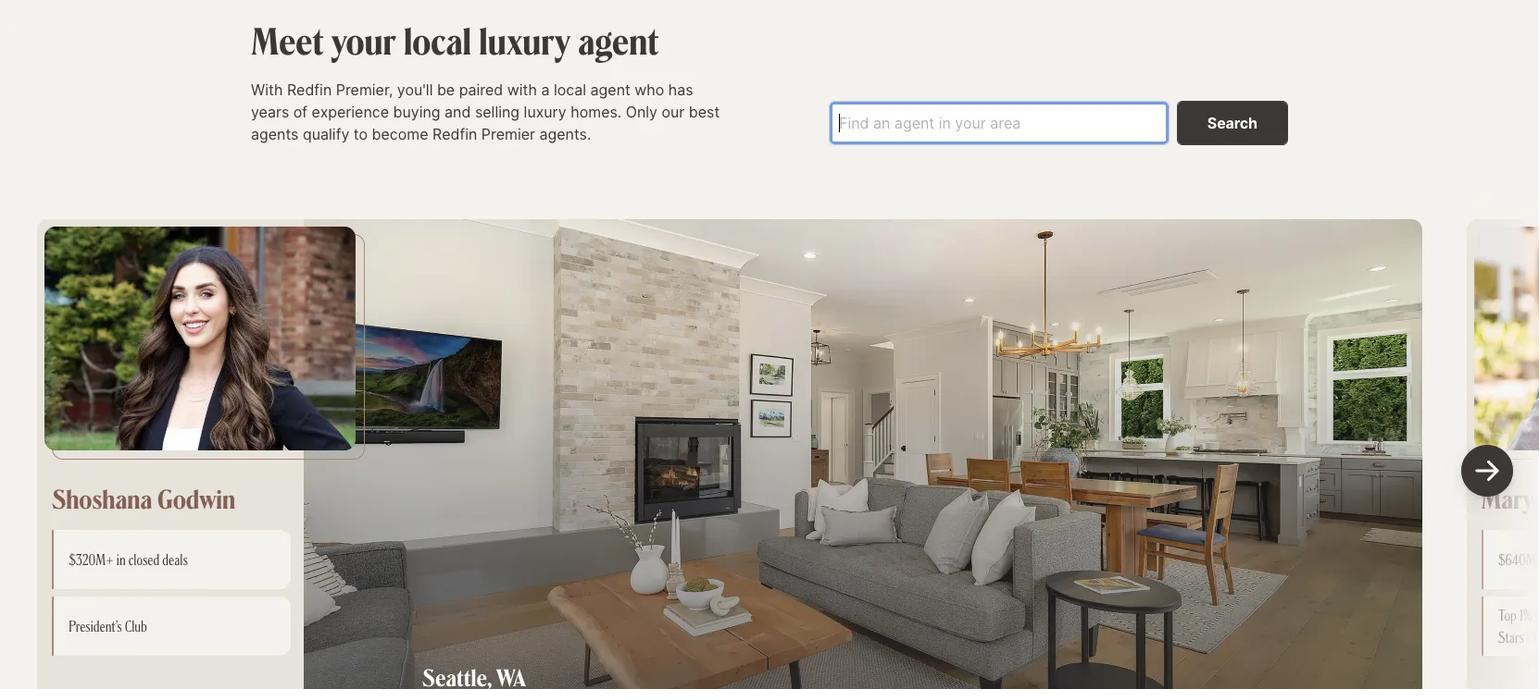 Task type: vqa. For each thing, say whether or not it's contained in the screenshot.
OVER- corresponding to 33.3%
no



Task type: describe. For each thing, give the bounding box(es) containing it.
of
[[293, 103, 308, 122]]

luxury inside 'with redfin premier, you'll be paired with a local agent who has years of experience buying and selling luxury homes. only our best agents qualify to become redfin premier agents.'
[[524, 103, 567, 122]]

with
[[507, 81, 537, 99]]

paired
[[459, 81, 503, 99]]

a
[[541, 81, 550, 99]]

agents
[[251, 125, 299, 144]]

with redfin premier, you'll be paired with a local agent who has years of experience buying and selling luxury homes. only our best agents qualify to become redfin premier agents.
[[251, 81, 720, 144]]

$320m+
[[69, 551, 114, 570]]

with
[[251, 81, 283, 99]]

closed
[[129, 551, 159, 570]]

o
[[1535, 607, 1539, 625]]

years
[[251, 103, 289, 122]]

club
[[125, 618, 147, 636]]

you'll
[[397, 81, 433, 99]]

premier,
[[336, 81, 393, 99]]

agents.
[[539, 125, 591, 144]]

and
[[445, 103, 471, 122]]

president's club
[[69, 618, 147, 636]]

0 vertical spatial agent
[[578, 16, 659, 64]]

president's
[[69, 618, 122, 636]]

0 horizontal spatial redfin
[[287, 81, 332, 99]]

qualify
[[303, 125, 349, 144]]

premier
[[481, 125, 535, 144]]

top 1% o
[[1498, 607, 1539, 648]]

only
[[626, 103, 657, 122]]

0 vertical spatial luxury
[[479, 16, 570, 64]]

meet
[[251, 16, 324, 64]]

shoshana godwin link
[[52, 482, 235, 516]]

top
[[1498, 607, 1517, 625]]

has
[[668, 81, 693, 99]]

homes.
[[571, 103, 622, 122]]

our
[[662, 103, 685, 122]]

deals
[[162, 551, 188, 570]]

in
[[117, 551, 126, 570]]

to
[[354, 125, 368, 144]]

1 horizontal spatial redfin
[[432, 125, 477, 144]]

godwin
[[157, 482, 235, 516]]

best
[[689, 103, 720, 122]]



Task type: locate. For each thing, give the bounding box(es) containing it.
luxury down a at top
[[524, 103, 567, 122]]

shoshana godwin
[[52, 482, 235, 516]]

1 horizontal spatial local
[[554, 81, 586, 99]]

your
[[331, 16, 396, 64]]

1 vertical spatial local
[[554, 81, 586, 99]]

0 vertical spatial redfin
[[287, 81, 332, 99]]

marya
[[1481, 482, 1539, 516]]

luxury up 'with'
[[479, 16, 570, 64]]

1 vertical spatial agent
[[590, 81, 630, 99]]

local
[[404, 16, 471, 64], [554, 81, 586, 99]]

agent up the who on the left top of page
[[578, 16, 659, 64]]

shoshana
[[52, 482, 152, 516]]

shoshana godwin image
[[44, 227, 356, 451]]

meet your local luxury agent
[[251, 16, 659, 64]]

0 horizontal spatial local
[[404, 16, 471, 64]]

experience
[[312, 103, 389, 122]]

agent inside 'with redfin premier, you'll be paired with a local agent who has years of experience buying and selling luxury homes. only our best agents qualify to become redfin premier agents.'
[[590, 81, 630, 99]]

agent up homes.
[[590, 81, 630, 99]]

1 vertical spatial redfin
[[432, 125, 477, 144]]

$320m+ in closed deals
[[69, 551, 188, 570]]

0 vertical spatial local
[[404, 16, 471, 64]]

1%
[[1519, 607, 1532, 625]]

1 vertical spatial luxury
[[524, 103, 567, 122]]

selling
[[475, 103, 520, 122]]

redfin up the of
[[287, 81, 332, 99]]

search button
[[1177, 101, 1288, 146]]

marya link
[[1481, 482, 1539, 516]]

local up be
[[404, 16, 471, 64]]

search
[[1207, 114, 1258, 133]]

next image
[[1465, 449, 1509, 494]]

redfin
[[287, 81, 332, 99], [432, 125, 477, 144]]

local inside 'with redfin premier, you'll be paired with a local agent who has years of experience buying and selling luxury homes. only our best agents qualify to become redfin premier agents.'
[[554, 81, 586, 99]]

local right a at top
[[554, 81, 586, 99]]

Find an agent in your area search field
[[829, 101, 1169, 146]]

redfin down and
[[432, 125, 477, 144]]

buying
[[393, 103, 440, 122]]

luxury
[[479, 16, 570, 64], [524, 103, 567, 122]]

be
[[437, 81, 455, 99]]

$640m+
[[1498, 551, 1539, 570]]

who
[[635, 81, 664, 99]]

agent
[[578, 16, 659, 64], [590, 81, 630, 99]]

become
[[372, 125, 428, 144]]



